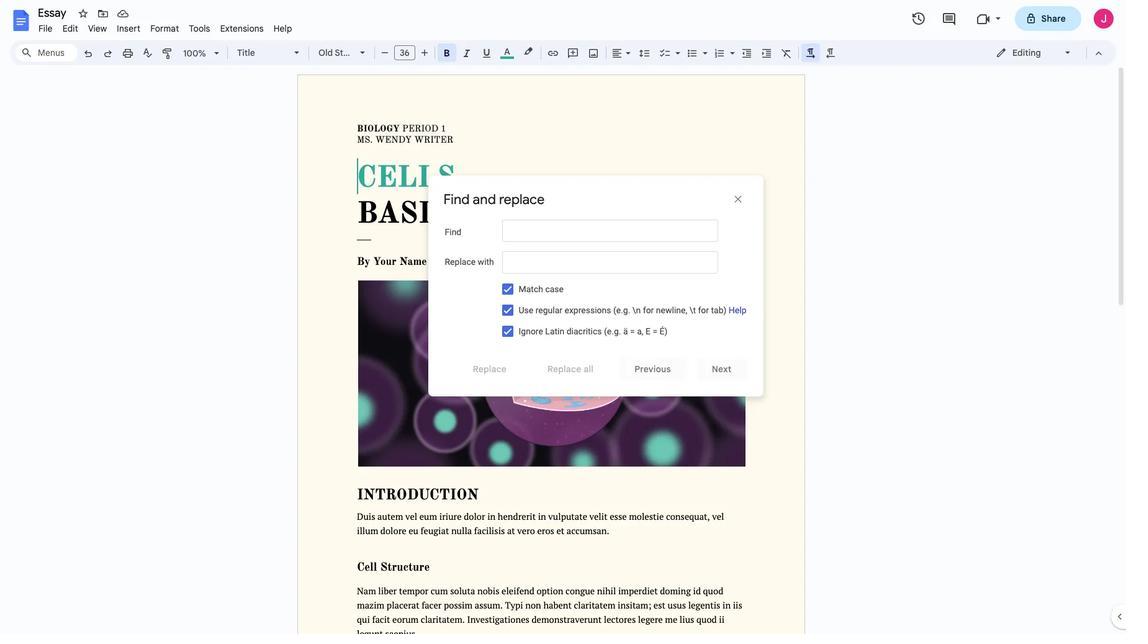 Task type: describe. For each thing, give the bounding box(es) containing it.
use regular expressions (e.g. \n for newline, \t for tab) help
[[519, 305, 747, 315]]

match case
[[519, 284, 564, 294]]

insert
[[117, 23, 140, 34]]

and
[[473, 191, 496, 208]]

insert menu item
[[112, 21, 145, 36]]

\t
[[690, 305, 696, 315]]

main toolbar
[[77, 0, 841, 353]]

match
[[519, 284, 543, 294]]

highlight color image
[[522, 44, 535, 59]]

find and replace application
[[0, 0, 1126, 635]]

format
[[150, 23, 179, 34]]

editing
[[1013, 47, 1041, 58]]

find for find and replace
[[444, 191, 470, 208]]

standard
[[335, 47, 372, 58]]

a,
[[637, 326, 644, 336]]

Menus field
[[16, 44, 78, 61]]

Font size text field
[[395, 45, 415, 60]]

e
[[646, 326, 651, 336]]

Replace with text field
[[502, 251, 718, 274]]

Zoom text field
[[180, 45, 210, 62]]

extensions
[[220, 23, 264, 34]]

replace
[[499, 191, 545, 208]]

file
[[38, 23, 53, 34]]

font list. old standard tt selected. option
[[319, 44, 385, 61]]

Star checkbox
[[75, 5, 92, 22]]

styles list. title selected. option
[[237, 44, 287, 61]]

next
[[712, 364, 732, 375]]

previous
[[635, 364, 671, 375]]

regular
[[536, 305, 563, 315]]

extensions menu item
[[215, 21, 269, 36]]

format menu item
[[145, 21, 184, 36]]

replace for replace with
[[445, 257, 476, 267]]

ä
[[623, 326, 628, 336]]

tt
[[374, 47, 385, 58]]

newline,
[[656, 305, 687, 315]]

view
[[88, 23, 107, 34]]

help inside menu item
[[274, 23, 292, 34]]

find for find
[[445, 227, 461, 237]]



Task type: vqa. For each thing, say whether or not it's contained in the screenshot.
'Format'
yes



Task type: locate. For each thing, give the bounding box(es) containing it.
help right tab)
[[729, 305, 747, 315]]

help inside find and replace dialog
[[729, 305, 747, 315]]

edit menu item
[[58, 21, 83, 36]]

ignore
[[519, 326, 543, 336]]

tab)
[[711, 305, 727, 315]]

diacritics
[[567, 326, 602, 336]]

1 for from the left
[[643, 305, 654, 315]]

expressions
[[565, 305, 611, 315]]

old standard tt
[[319, 47, 385, 58]]

title
[[237, 47, 255, 58]]

ignore latin diacritics (e.g. ä = a, e = é)
[[519, 326, 668, 336]]

0 vertical spatial (e.g.
[[613, 305, 630, 315]]

line & paragraph spacing image
[[637, 44, 652, 61]]

share
[[1042, 13, 1066, 24]]

previous button
[[619, 358, 687, 380]]

\n
[[633, 305, 641, 315]]

find and replace dialog
[[428, 176, 763, 396]]

(e.g. left \n
[[613, 305, 630, 315]]

old
[[319, 47, 333, 58]]

tools menu item
[[184, 21, 215, 36]]

Match case checkbox
[[502, 283, 513, 295]]

0 vertical spatial find
[[444, 191, 470, 208]]

case
[[545, 284, 564, 294]]

replace
[[445, 257, 476, 267], [473, 364, 507, 375], [548, 364, 581, 375]]

file menu item
[[34, 21, 58, 36]]

replace all
[[548, 364, 594, 375]]

replace left the "all"
[[548, 364, 581, 375]]

find
[[444, 191, 470, 208], [445, 227, 461, 237]]

replace with
[[445, 257, 494, 267]]

2 for from the left
[[698, 305, 709, 315]]

find and replace
[[444, 191, 545, 208]]

0 horizontal spatial for
[[643, 305, 654, 315]]

2 = from the left
[[653, 326, 658, 336]]

find and replace heading
[[444, 191, 568, 209]]

replace down ignore latin diacritics (e.g. ä = a, e = é) 'option'
[[473, 364, 507, 375]]

view menu item
[[83, 21, 112, 36]]

Rename text field
[[34, 5, 73, 20]]

help link
[[729, 305, 747, 315]]

menu bar banner
[[0, 0, 1126, 635]]

help
[[274, 23, 292, 34], [729, 305, 747, 315]]

(e.g. left ä
[[604, 326, 621, 336]]

replace button
[[457, 358, 522, 380]]

1 vertical spatial (e.g.
[[604, 326, 621, 336]]

= right ä
[[630, 326, 635, 336]]

menu bar containing file
[[34, 16, 297, 37]]

Zoom field
[[178, 44, 225, 63]]

share button
[[1015, 6, 1082, 31]]

=
[[630, 326, 635, 336], [653, 326, 658, 336]]

1 horizontal spatial for
[[698, 305, 709, 315]]

mode and view toolbar
[[987, 40, 1109, 65]]

help up styles list. title selected. option
[[274, 23, 292, 34]]

None checkbox
[[502, 305, 513, 316]]

with
[[478, 257, 494, 267]]

tools
[[189, 23, 210, 34]]

1 horizontal spatial help
[[729, 305, 747, 315]]

1 = from the left
[[630, 326, 635, 336]]

0 horizontal spatial help
[[274, 23, 292, 34]]

edit
[[62, 23, 78, 34]]

replace for replace all
[[548, 364, 581, 375]]

editing button
[[987, 43, 1081, 62]]

0 vertical spatial help
[[274, 23, 292, 34]]

next button
[[696, 358, 747, 380]]

text color image
[[500, 44, 514, 59]]

find inside heading
[[444, 191, 470, 208]]

latin
[[545, 326, 565, 336]]

for right \n
[[643, 305, 654, 315]]

(e.g. for \n
[[613, 305, 630, 315]]

menu bar inside menu bar banner
[[34, 16, 297, 37]]

1 vertical spatial find
[[445, 227, 461, 237]]

use
[[519, 305, 533, 315]]

replace left with
[[445, 257, 476, 267]]

help menu item
[[269, 21, 297, 36]]

(e.g. for ä
[[604, 326, 621, 336]]

find left and
[[444, 191, 470, 208]]

find up replace with
[[445, 227, 461, 237]]

= right e
[[653, 326, 658, 336]]

Font size field
[[394, 45, 420, 61]]

é)
[[660, 326, 668, 336]]

all
[[584, 364, 594, 375]]

1 horizontal spatial =
[[653, 326, 658, 336]]

menu bar
[[34, 16, 297, 37]]

insert image image
[[586, 44, 601, 61]]

(e.g.
[[613, 305, 630, 315], [604, 326, 621, 336]]

0 horizontal spatial =
[[630, 326, 635, 336]]

replace all button
[[532, 358, 609, 380]]

for
[[643, 305, 654, 315], [698, 305, 709, 315]]

replace for replace
[[473, 364, 507, 375]]

for right \t
[[698, 305, 709, 315]]

1 vertical spatial help
[[729, 305, 747, 315]]

Ignore Latin diacritics (e.g. ä = a, E = É) checkbox
[[502, 326, 513, 337]]



